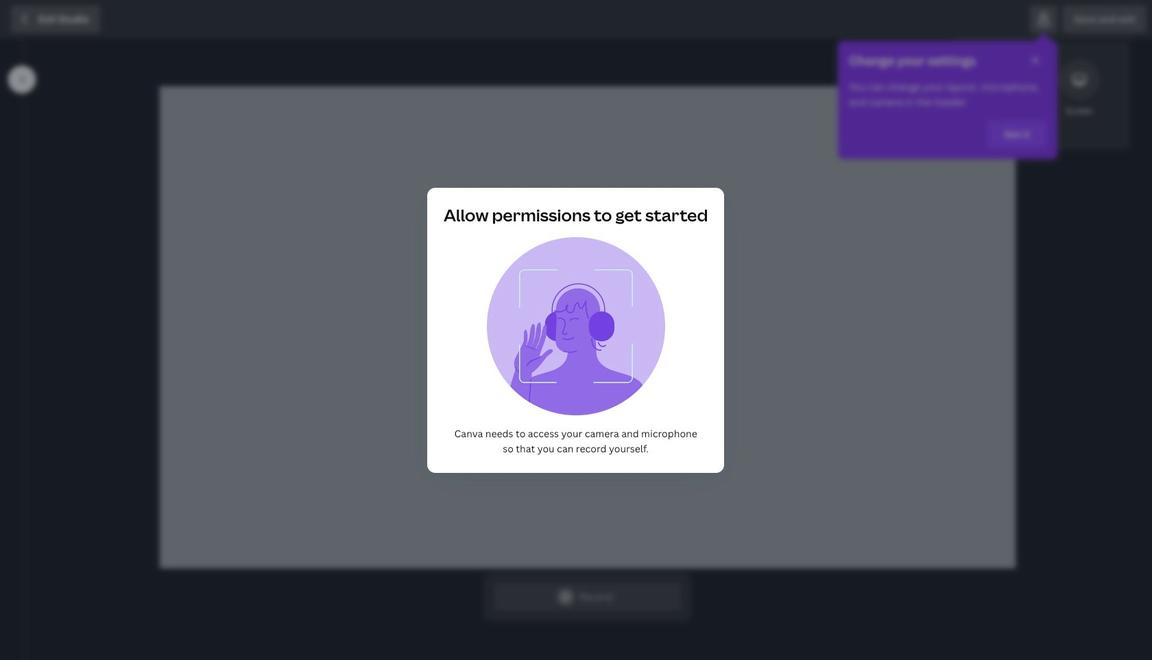 Task type: locate. For each thing, give the bounding box(es) containing it.
group
[[60, 187, 170, 249]]

trimming, start edge slider
[[365, 573, 377, 617]]

Design title text field
[[795, 5, 925, 33]]

trimming, end edge slider
[[435, 573, 447, 617]]

hide pages image
[[691, 552, 757, 563]]



Task type: vqa. For each thing, say whether or not it's contained in the screenshot.
third LAST from the bottom
no



Task type: describe. For each thing, give the bounding box(es) containing it.
side panel tab list
[[0, 39, 49, 660]]

main menu bar
[[0, 0, 1152, 39]]

character builder image
[[0, 643, 49, 660]]



